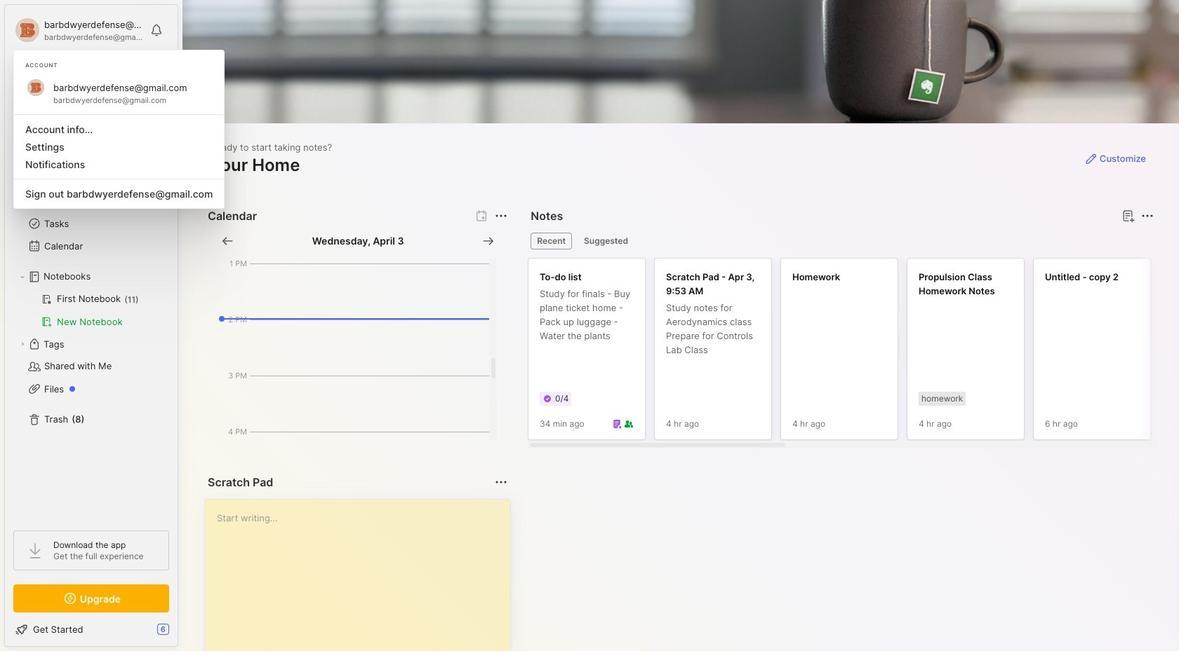 Task type: describe. For each thing, give the bounding box(es) containing it.
group inside main element
[[13, 288, 168, 333]]

expand tags image
[[18, 340, 27, 349]]

dropdown list menu
[[14, 109, 224, 203]]

1 tab from the left
[[531, 233, 572, 250]]

more actions image
[[493, 474, 510, 491]]

Account field
[[13, 16, 143, 44]]

2 more actions image from the left
[[1139, 208, 1156, 225]]

tree inside main element
[[5, 137, 178, 519]]

Start writing… text field
[[217, 500, 510, 652]]

main element
[[0, 0, 182, 652]]



Task type: locate. For each thing, give the bounding box(es) containing it.
tab
[[531, 233, 572, 250], [578, 233, 634, 250]]

group
[[13, 288, 168, 333]]

tab list
[[531, 233, 1152, 250]]

2 tab from the left
[[578, 233, 634, 250]]

Choose date to view field
[[312, 234, 404, 248]]

Search text field
[[39, 72, 157, 85]]

0 horizontal spatial more actions image
[[493, 208, 510, 225]]

tree
[[5, 137, 178, 519]]

click to collapse image
[[177, 626, 188, 643]]

1 horizontal spatial more actions image
[[1139, 208, 1156, 225]]

Help and Learning task checklist field
[[5, 619, 178, 641]]

1 more actions image from the left
[[493, 208, 510, 225]]

0 horizontal spatial tab
[[531, 233, 572, 250]]

None search field
[[39, 69, 157, 86]]

expand notebooks image
[[18, 273, 27, 281]]

1 horizontal spatial tab
[[578, 233, 634, 250]]

More actions field
[[491, 206, 511, 226], [1138, 206, 1157, 226], [491, 473, 511, 493]]

more actions image
[[493, 208, 510, 225], [1139, 208, 1156, 225]]

row group
[[528, 258, 1179, 449]]

none search field inside main element
[[39, 69, 157, 86]]



Task type: vqa. For each thing, say whether or not it's contained in the screenshot.
1st 'Just' from the top
no



